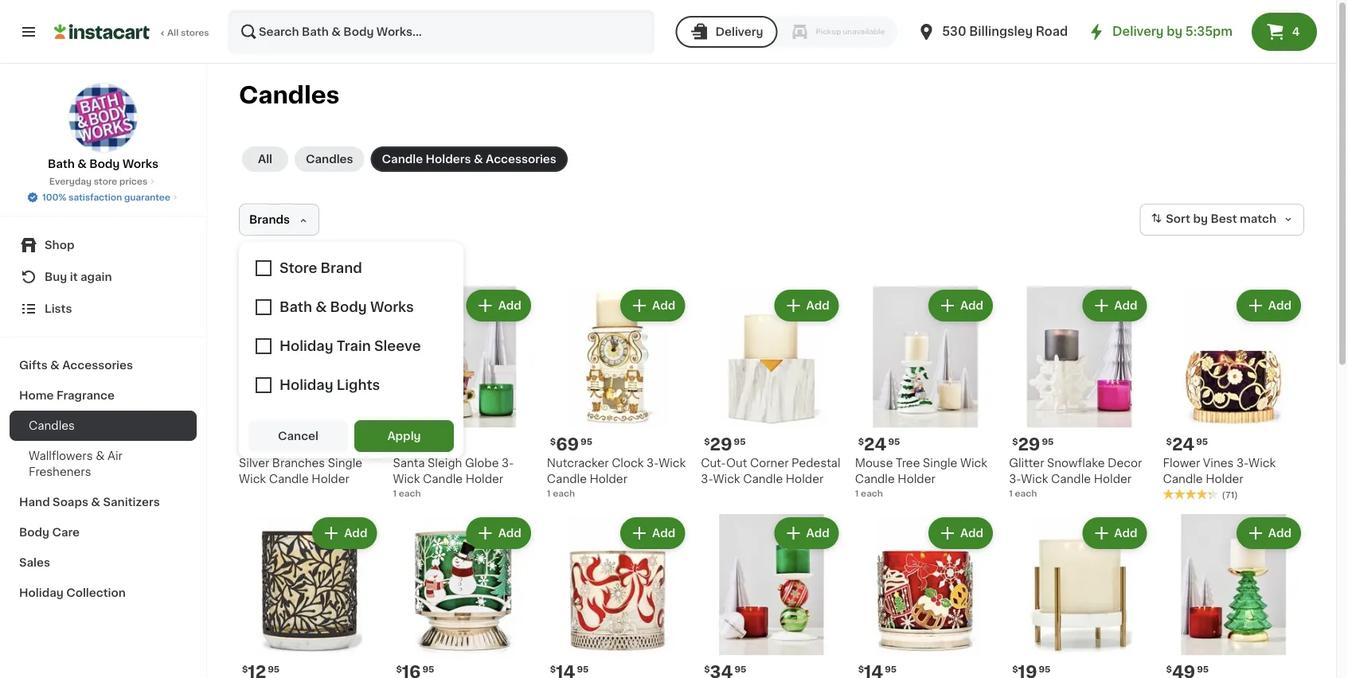 Task type: vqa. For each thing, say whether or not it's contained in the screenshot.
the ct in the RA DIPH/CONG Tab 24 ct
no



Task type: locate. For each thing, give the bounding box(es) containing it.
candle down corner
[[743, 473, 783, 485]]

& right "bath"
[[77, 159, 87, 170]]

$ inside $ 89 95
[[396, 437, 402, 446]]

$ 29 95 up glitter
[[1012, 436, 1054, 453]]

0 vertical spatial accessories
[[486, 154, 557, 165]]

24 up mouse
[[864, 436, 887, 453]]

2 $ 29 95 from the left
[[1012, 436, 1054, 453]]

3- right clock
[[647, 458, 659, 469]]

3 holder from the left
[[590, 473, 628, 485]]

0 horizontal spatial all
[[167, 28, 179, 37]]

product group
[[239, 287, 380, 487], [393, 287, 534, 500], [547, 287, 688, 500], [701, 287, 842, 487], [855, 287, 997, 500], [1009, 287, 1151, 500], [1163, 287, 1305, 502], [239, 514, 380, 679], [393, 514, 534, 679], [547, 514, 688, 679], [701, 514, 842, 679], [855, 514, 997, 679], [1009, 514, 1151, 679], [1163, 514, 1305, 679]]

delivery by 5:35pm link
[[1087, 22, 1233, 41]]

1 horizontal spatial $ 24 95
[[1167, 436, 1208, 453]]

4 1 from the left
[[1009, 489, 1013, 498]]

body inside 'link'
[[19, 527, 49, 538]]

single right tree
[[923, 458, 958, 469]]

Search field
[[229, 11, 653, 53]]

2 holder from the left
[[466, 473, 504, 485]]

flower
[[1163, 458, 1201, 469]]

candles right all link
[[306, 154, 353, 165]]

wallflowers & air fresheners link
[[10, 441, 197, 487]]

candle left holders
[[382, 154, 423, 165]]

by left the '5:35pm'
[[1167, 26, 1183, 37]]

each down nutcracker
[[553, 489, 575, 498]]

0 horizontal spatial candles link
[[10, 411, 197, 441]]

wick inside santa sleigh globe 3- wick candle holder 1 each
[[393, 473, 420, 485]]

95 inside $ 89 95
[[427, 437, 439, 446]]

7
[[248, 436, 258, 453]]

by inside field
[[1194, 214, 1208, 225]]

95
[[427, 437, 439, 446], [581, 437, 593, 446], [734, 437, 746, 446], [888, 437, 900, 446], [1042, 437, 1054, 446], [1197, 437, 1208, 446], [268, 665, 280, 674], [422, 665, 434, 674], [577, 665, 589, 674], [735, 665, 747, 674], [885, 665, 897, 674], [1039, 665, 1051, 674], [1197, 665, 1209, 674]]

0 horizontal spatial 29
[[710, 436, 732, 453]]

2 24 from the left
[[1172, 436, 1195, 453]]

add
[[344, 300, 368, 311], [498, 300, 522, 311], [652, 300, 676, 311], [806, 300, 830, 311], [961, 300, 984, 311], [1115, 300, 1138, 311], [1269, 300, 1292, 311], [344, 528, 368, 539], [498, 528, 522, 539], [652, 528, 676, 539], [806, 528, 830, 539], [961, 528, 984, 539], [1115, 528, 1138, 539], [1269, 528, 1292, 539]]

24 up flower
[[1172, 436, 1195, 453]]

body up "store"
[[89, 159, 120, 170]]

wallflowers & air fresheners
[[29, 451, 122, 478]]

candle holders & accessories
[[382, 154, 557, 165]]

1 vertical spatial by
[[1194, 214, 1208, 225]]

1 horizontal spatial by
[[1194, 214, 1208, 225]]

each down glitter
[[1015, 489, 1037, 498]]

santa sleigh globe 3- wick candle holder 1 each
[[393, 458, 514, 498]]

each
[[399, 489, 421, 498], [553, 489, 575, 498], [861, 489, 883, 498], [1015, 489, 1037, 498]]

1 vertical spatial body
[[19, 527, 49, 538]]

product group containing 7
[[239, 287, 380, 487]]

each inside santa sleigh globe 3- wick candle holder 1 each
[[399, 489, 421, 498]]

1 horizontal spatial single
[[923, 458, 958, 469]]

delivery for delivery by 5:35pm
[[1113, 26, 1164, 37]]

3 each from the left
[[861, 489, 883, 498]]

& for wallflowers & air fresheners
[[96, 451, 105, 462]]

holder down the decor
[[1094, 473, 1132, 485]]

each down santa
[[399, 489, 421, 498]]

by right sort
[[1194, 214, 1208, 225]]

candle inside santa sleigh globe 3- wick candle holder 1 each
[[423, 473, 463, 485]]

holder down tree
[[898, 473, 936, 485]]

4 holder from the left
[[786, 473, 824, 485]]

candle
[[382, 154, 423, 165], [269, 473, 309, 485], [423, 473, 463, 485], [547, 473, 587, 485], [743, 473, 783, 485], [855, 473, 895, 485], [1051, 473, 1091, 485], [1163, 473, 1203, 485]]

candle holders & accessories link
[[371, 147, 568, 172]]

candle inside $ 7 silver branches single wick candle holder
[[269, 473, 309, 485]]

all
[[167, 28, 179, 37], [258, 154, 272, 165]]

branches
[[272, 458, 325, 469]]

holiday collection link
[[10, 578, 197, 609]]

single right branches
[[328, 458, 362, 469]]

1 horizontal spatial body
[[89, 159, 120, 170]]

2 each from the left
[[553, 489, 575, 498]]

0 horizontal spatial 24
[[864, 436, 887, 453]]

holder down the pedestal
[[786, 473, 824, 485]]

candles link
[[295, 147, 364, 172], [10, 411, 197, 441]]

holder down vines
[[1206, 473, 1244, 485]]

holder down branches
[[312, 473, 349, 485]]

bath & body works logo image
[[68, 83, 138, 153]]

shop
[[45, 240, 74, 251]]

everyday
[[49, 177, 92, 186]]

accessories up home fragrance link
[[62, 360, 133, 371]]

$
[[242, 437, 248, 446], [396, 437, 402, 446], [550, 437, 556, 446], [704, 437, 710, 446], [858, 437, 864, 446], [1012, 437, 1018, 446], [1167, 437, 1172, 446], [242, 665, 248, 674], [396, 665, 402, 674], [550, 665, 556, 674], [704, 665, 710, 674], [858, 665, 864, 674], [1012, 665, 1018, 674], [1167, 665, 1172, 674]]

3- right vines
[[1237, 458, 1249, 469]]

1 each from the left
[[399, 489, 421, 498]]

delivery inside 'link'
[[1113, 26, 1164, 37]]

5 holder from the left
[[898, 473, 936, 485]]

billingsley
[[970, 26, 1033, 37]]

holder down clock
[[590, 473, 628, 485]]

1 24 from the left
[[864, 436, 887, 453]]

by for sort
[[1194, 214, 1208, 225]]

decor
[[1108, 458, 1142, 469]]

holder inside santa sleigh globe 3- wick candle holder 1 each
[[466, 473, 504, 485]]

all left stores at the top of the page
[[167, 28, 179, 37]]

fresheners
[[29, 467, 91, 478]]

29 up cut-
[[710, 436, 732, 453]]

holder inside the mouse tree single wick candle holder 1 each
[[898, 473, 936, 485]]

& for bath & body works
[[77, 159, 87, 170]]

holder
[[312, 473, 349, 485], [466, 473, 504, 485], [590, 473, 628, 485], [786, 473, 824, 485], [898, 473, 936, 485], [1094, 473, 1132, 485], [1206, 473, 1244, 485]]

candle down mouse
[[855, 473, 895, 485]]

cancel
[[278, 431, 319, 442]]

wick inside glitter snowflake decor 3-wick candle holder 1 each
[[1021, 473, 1049, 485]]

bath & body works
[[48, 159, 159, 170]]

wick down santa
[[393, 473, 420, 485]]

Best match Sort by field
[[1140, 204, 1305, 236]]

silver
[[239, 458, 269, 469]]

3 1 from the left
[[855, 489, 859, 498]]

shop link
[[10, 229, 197, 261]]

1 down nutcracker
[[547, 489, 551, 498]]

0 vertical spatial body
[[89, 159, 120, 170]]

holiday
[[19, 588, 64, 599]]

3- down cut-
[[701, 473, 713, 485]]

wick inside $ 7 silver branches single wick candle holder
[[239, 473, 266, 485]]

1 horizontal spatial 29
[[1018, 436, 1041, 453]]

4 button
[[1252, 13, 1317, 51]]

candle down flower
[[1163, 473, 1203, 485]]

delivery by 5:35pm
[[1113, 26, 1233, 37]]

wick right vines
[[1249, 458, 1276, 469]]

wick down silver
[[239, 473, 266, 485]]

29
[[710, 436, 732, 453], [1018, 436, 1041, 453]]

95 inside the $ 69 95
[[581, 437, 593, 446]]

accessories
[[486, 154, 557, 165], [62, 360, 133, 371]]

1 $ 24 95 from the left
[[858, 436, 900, 453]]

0 vertical spatial by
[[1167, 26, 1183, 37]]

each down mouse
[[861, 489, 883, 498]]

6 holder from the left
[[1094, 473, 1132, 485]]

& right gifts at the left
[[50, 360, 60, 371]]

$ 29 95
[[704, 436, 746, 453], [1012, 436, 1054, 453]]

1 horizontal spatial delivery
[[1113, 26, 1164, 37]]

$ 69 95
[[550, 436, 593, 453]]

0 horizontal spatial $ 24 95
[[858, 436, 900, 453]]

instacart logo image
[[54, 22, 150, 41]]

1 inside glitter snowflake decor 3-wick candle holder 1 each
[[1009, 489, 1013, 498]]

1 down glitter
[[1009, 489, 1013, 498]]

0 horizontal spatial body
[[19, 527, 49, 538]]

1 single from the left
[[328, 458, 362, 469]]

sort by
[[1166, 214, 1208, 225]]

$ 24 95
[[858, 436, 900, 453], [1167, 436, 1208, 453]]

0 horizontal spatial delivery
[[716, 26, 763, 37]]

delivery
[[1113, 26, 1164, 37], [716, 26, 763, 37]]

1 vertical spatial all
[[258, 154, 272, 165]]

2 $ 24 95 from the left
[[1167, 436, 1208, 453]]

1 1 from the left
[[393, 489, 397, 498]]

fragrance
[[56, 390, 115, 401]]

0 horizontal spatial accessories
[[62, 360, 133, 371]]

$ 29 95 up cut-
[[704, 436, 746, 453]]

candle down nutcracker
[[547, 473, 587, 485]]

1 $ 29 95 from the left
[[704, 436, 746, 453]]

body down hand
[[19, 527, 49, 538]]

by
[[1167, 26, 1183, 37], [1194, 214, 1208, 225]]

7 holder from the left
[[1206, 473, 1244, 485]]

$ 29 95 for cut-out corner pedestal 3-wick candle holder
[[704, 436, 746, 453]]

4 each from the left
[[1015, 489, 1037, 498]]

1 horizontal spatial all
[[258, 154, 272, 165]]

wick down glitter
[[1021, 473, 1049, 485]]

$ 7 silver branches single wick candle holder
[[239, 436, 362, 485]]

lists
[[45, 303, 72, 315]]

3-
[[502, 458, 514, 469], [647, 458, 659, 469], [1237, 458, 1249, 469], [701, 473, 713, 485], [1009, 473, 1021, 485]]

best match
[[1211, 214, 1277, 225]]

holder down globe
[[466, 473, 504, 485]]

3- right globe
[[502, 458, 514, 469]]

wick inside the mouse tree single wick candle holder 1 each
[[961, 458, 988, 469]]

$ 24 95 up mouse
[[858, 436, 900, 453]]

wick down out
[[713, 473, 740, 485]]

0 horizontal spatial $ 29 95
[[704, 436, 746, 453]]

1 vertical spatial candles
[[306, 154, 353, 165]]

2 single from the left
[[923, 458, 958, 469]]

& right soaps in the left of the page
[[91, 497, 100, 508]]

&
[[474, 154, 483, 165], [77, 159, 87, 170], [50, 360, 60, 371], [96, 451, 105, 462], [91, 497, 100, 508]]

prices
[[119, 177, 148, 186]]

$ 89 95
[[396, 436, 439, 453]]

candle inside glitter snowflake decor 3-wick candle holder 1 each
[[1051, 473, 1091, 485]]

2 vertical spatial candles
[[29, 421, 75, 432]]

1 vertical spatial candles link
[[10, 411, 197, 441]]

1 down mouse
[[855, 489, 859, 498]]

& right holders
[[474, 154, 483, 165]]

1 holder from the left
[[312, 473, 349, 485]]

single inside $ 7 silver branches single wick candle holder
[[328, 458, 362, 469]]

delivery inside button
[[716, 26, 763, 37]]

& left the air
[[96, 451, 105, 462]]

& inside wallflowers & air fresheners
[[96, 451, 105, 462]]

all up brands
[[258, 154, 272, 165]]

69
[[556, 436, 579, 453]]

delivery button
[[676, 16, 778, 48]]

3- down glitter
[[1009, 473, 1021, 485]]

candle inside cut-out corner pedestal 3-wick candle holder
[[743, 473, 783, 485]]

candle inside the mouse tree single wick candle holder 1 each
[[855, 473, 895, 485]]

1 down santa
[[393, 489, 397, 498]]

None search field
[[228, 10, 655, 54]]

candles link up the air
[[10, 411, 197, 441]]

1 horizontal spatial $ 29 95
[[1012, 436, 1054, 453]]

$ 24 95 up flower
[[1167, 436, 1208, 453]]

1
[[393, 489, 397, 498], [547, 489, 551, 498], [855, 489, 859, 498], [1009, 489, 1013, 498]]

candles
[[239, 84, 340, 107], [306, 154, 353, 165], [29, 421, 75, 432]]

candles link right all link
[[295, 147, 364, 172]]

2 29 from the left
[[1018, 436, 1041, 453]]

1 horizontal spatial 24
[[1172, 436, 1195, 453]]

1 29 from the left
[[710, 436, 732, 453]]

candle down snowflake
[[1051, 473, 1091, 485]]

0 vertical spatial all
[[167, 28, 179, 37]]

hand soaps & sanitizers link
[[10, 487, 197, 518]]

snowflake
[[1047, 458, 1105, 469]]

$ inside $ 7 silver branches single wick candle holder
[[242, 437, 248, 446]]

29 for cut-out corner pedestal 3-wick candle holder
[[710, 436, 732, 453]]

wick left cut-
[[659, 458, 686, 469]]

by for delivery
[[1167, 26, 1183, 37]]

all inside all stores link
[[167, 28, 179, 37]]

candles up all link
[[239, 84, 340, 107]]

24
[[864, 436, 887, 453], [1172, 436, 1195, 453]]

each inside nutcracker clock 3-wick candle holder 1 each
[[553, 489, 575, 498]]

candles up wallflowers
[[29, 421, 75, 432]]

gifts & accessories link
[[10, 350, 197, 381]]

holiday collection
[[19, 588, 126, 599]]

0 vertical spatial candles link
[[295, 147, 364, 172]]

2 1 from the left
[[547, 489, 551, 498]]

hand soaps & sanitizers
[[19, 497, 160, 508]]

3- inside flower vines 3-wick candle holder
[[1237, 458, 1249, 469]]

0 horizontal spatial by
[[1167, 26, 1183, 37]]

29 up glitter
[[1018, 436, 1041, 453]]

candle down branches
[[269, 473, 309, 485]]

0 horizontal spatial single
[[328, 458, 362, 469]]

candle down sleigh
[[423, 473, 463, 485]]

accessories right holders
[[486, 154, 557, 165]]

wick left glitter
[[961, 458, 988, 469]]

by inside 'link'
[[1167, 26, 1183, 37]]

all inside all link
[[258, 154, 272, 165]]

single
[[328, 458, 362, 469], [923, 458, 958, 469]]

it
[[70, 272, 78, 283]]



Task type: describe. For each thing, give the bounding box(es) containing it.
1 horizontal spatial candles link
[[295, 147, 364, 172]]

globe
[[465, 458, 499, 469]]

cancel button
[[249, 421, 348, 452]]

each inside glitter snowflake decor 3-wick candle holder 1 each
[[1015, 489, 1037, 498]]

gifts & accessories
[[19, 360, 133, 371]]

530 billingsley road
[[943, 26, 1068, 37]]

3- inside santa sleigh globe 3- wick candle holder 1 each
[[502, 458, 514, 469]]

nutcracker clock 3-wick candle holder 1 each
[[547, 458, 686, 498]]

everyday store prices
[[49, 177, 148, 186]]

body care link
[[10, 518, 197, 548]]

candle inside flower vines 3-wick candle holder
[[1163, 473, 1203, 485]]

glitter
[[1009, 458, 1045, 469]]

1 horizontal spatial accessories
[[486, 154, 557, 165]]

clock
[[612, 458, 644, 469]]

home
[[19, 390, 54, 401]]

pedestal
[[792, 458, 841, 469]]

mouse tree single wick candle holder 1 each
[[855, 458, 988, 498]]

$ 24 95 for flower vines 3-wick candle holder
[[1167, 436, 1208, 453]]

buy
[[45, 272, 67, 283]]

24 for flower vines 3-wick candle holder
[[1172, 436, 1195, 453]]

all stores link
[[54, 10, 210, 54]]

holder inside flower vines 3-wick candle holder
[[1206, 473, 1244, 485]]

sanitizers
[[103, 497, 160, 508]]

buy it again link
[[10, 261, 197, 293]]

apply button
[[354, 421, 454, 452]]

glitter snowflake decor 3-wick candle holder 1 each
[[1009, 458, 1142, 498]]

air
[[107, 451, 122, 462]]

& for gifts & accessories
[[50, 360, 60, 371]]

4
[[1293, 26, 1300, 37]]

gifts
[[19, 360, 48, 371]]

all for all stores
[[167, 28, 179, 37]]

stores
[[181, 28, 209, 37]]

1 inside santa sleigh globe 3- wick candle holder 1 each
[[393, 489, 397, 498]]

all stores
[[167, 28, 209, 37]]

again
[[80, 272, 112, 283]]

lists link
[[10, 293, 197, 325]]

nutcracker
[[547, 458, 609, 469]]

89
[[402, 436, 425, 453]]

holder inside glitter snowflake decor 3-wick candle holder 1 each
[[1094, 473, 1132, 485]]

1 vertical spatial accessories
[[62, 360, 133, 371]]

all link
[[242, 147, 288, 172]]

sleigh
[[428, 458, 462, 469]]

apply
[[387, 431, 421, 442]]

body care
[[19, 527, 80, 538]]

sales link
[[10, 548, 197, 578]]

wick inside cut-out corner pedestal 3-wick candle holder
[[713, 473, 740, 485]]

buy it again
[[45, 272, 112, 283]]

each inside the mouse tree single wick candle holder 1 each
[[861, 489, 883, 498]]

service type group
[[676, 16, 898, 48]]

sort
[[1166, 214, 1191, 225]]

holder inside $ 7 silver branches single wick candle holder
[[312, 473, 349, 485]]

1 inside nutcracker clock 3-wick candle holder 1 each
[[547, 489, 551, 498]]

store
[[94, 177, 117, 186]]

product group containing 89
[[393, 287, 534, 500]]

candle inside nutcracker clock 3-wick candle holder 1 each
[[547, 473, 587, 485]]

home fragrance
[[19, 390, 115, 401]]

tree
[[896, 458, 920, 469]]

3- inside cut-out corner pedestal 3-wick candle holder
[[701, 473, 713, 485]]

3- inside glitter snowflake decor 3-wick candle holder 1 each
[[1009, 473, 1021, 485]]

24 for mouse tree single wick candle holder
[[864, 436, 887, 453]]

100%
[[42, 193, 66, 202]]

road
[[1036, 26, 1068, 37]]

mouse
[[855, 458, 893, 469]]

wallflowers
[[29, 451, 93, 462]]

guarantee
[[124, 193, 170, 202]]

100% satisfaction guarantee button
[[26, 188, 180, 204]]

wick inside flower vines 3-wick candle holder
[[1249, 458, 1276, 469]]

hand
[[19, 497, 50, 508]]

sales
[[19, 558, 50, 569]]

delivery for delivery
[[716, 26, 763, 37]]

0 vertical spatial candles
[[239, 84, 340, 107]]

cut-out corner pedestal 3-wick candle holder
[[701, 458, 841, 485]]

single inside the mouse tree single wick candle holder 1 each
[[923, 458, 958, 469]]

corner
[[750, 458, 789, 469]]

wick inside nutcracker clock 3-wick candle holder 1 each
[[659, 458, 686, 469]]

brands button
[[239, 204, 319, 236]]

home fragrance link
[[10, 381, 197, 411]]

care
[[52, 527, 80, 538]]

best
[[1211, 214, 1237, 225]]

satisfaction
[[69, 193, 122, 202]]

530 billingsley road button
[[917, 10, 1068, 54]]

match
[[1240, 214, 1277, 225]]

out
[[726, 458, 747, 469]]

everyday store prices link
[[49, 175, 157, 188]]

holders
[[426, 154, 471, 165]]

bath
[[48, 159, 75, 170]]

soaps
[[53, 497, 88, 508]]

brands
[[249, 214, 290, 225]]

5:35pm
[[1186, 26, 1233, 37]]

$ 24 95 for mouse tree single wick candle holder
[[858, 436, 900, 453]]

holder inside nutcracker clock 3-wick candle holder 1 each
[[590, 473, 628, 485]]

all for all
[[258, 154, 272, 165]]

vines
[[1203, 458, 1234, 469]]

$ inside the $ 69 95
[[550, 437, 556, 446]]

flower vines 3-wick candle holder
[[1163, 458, 1276, 485]]

29 for glitter snowflake decor 3-wick candle holder
[[1018, 436, 1041, 453]]

collection
[[66, 588, 126, 599]]

1 inside the mouse tree single wick candle holder 1 each
[[855, 489, 859, 498]]

holder inside cut-out corner pedestal 3-wick candle holder
[[786, 473, 824, 485]]

(71)
[[1222, 491, 1238, 500]]

bath & body works link
[[48, 83, 159, 172]]

$ 29 95 for glitter snowflake decor 3-wick candle holder
[[1012, 436, 1054, 453]]

3- inside nutcracker clock 3-wick candle holder 1 each
[[647, 458, 659, 469]]

cut-
[[701, 458, 726, 469]]

100% satisfaction guarantee
[[42, 193, 170, 202]]

product group containing 69
[[547, 287, 688, 500]]



